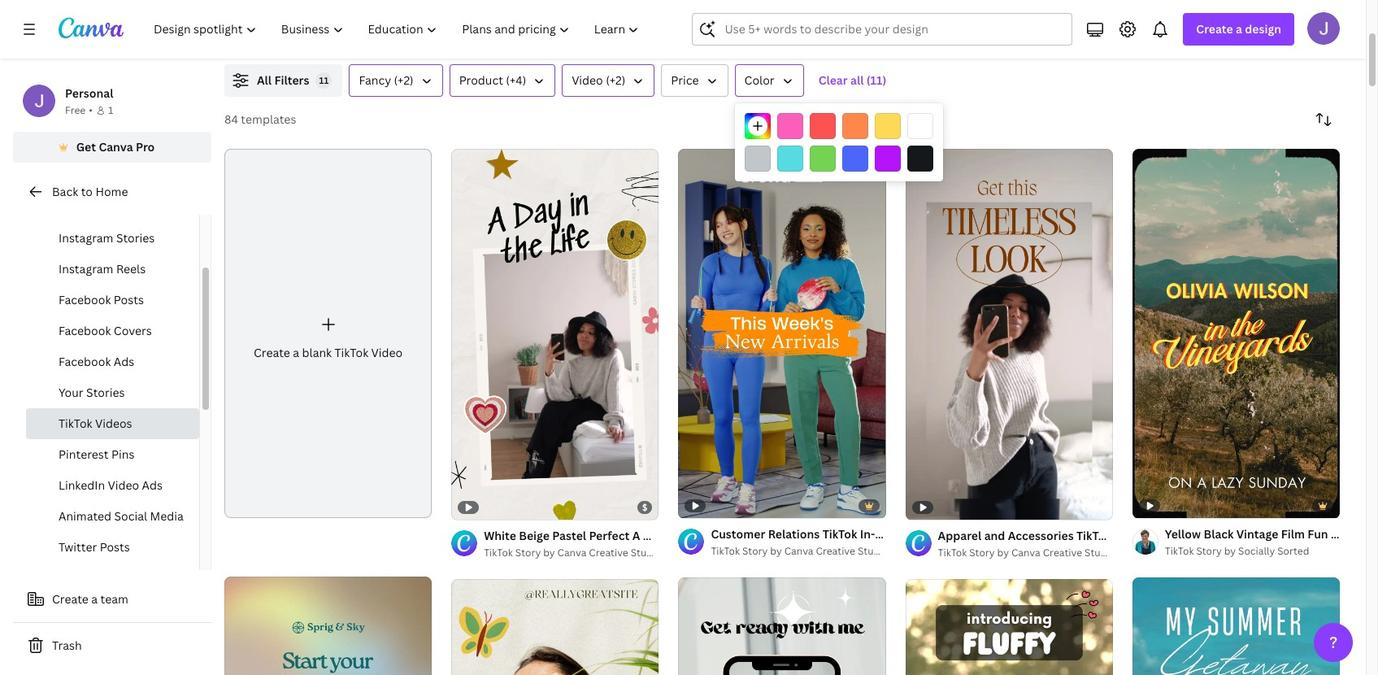 Task type: vqa. For each thing, say whether or not it's contained in the screenshot.
(+2)
yes



Task type: locate. For each thing, give the bounding box(es) containing it.
facebook for facebook ads
[[59, 354, 111, 369]]

3 facebook from the top
[[59, 354, 111, 369]]

#fed958 image
[[875, 113, 901, 139]]

instagram reels
[[59, 261, 146, 277]]

tiktok story by canva creative studio for middle the tiktok story by canva creative studio link
[[711, 544, 889, 558]]

home
[[95, 184, 128, 199]]

2 vertical spatial a
[[91, 591, 98, 607]]

all
[[851, 72, 864, 88]]

0 horizontal spatial studio
[[631, 546, 662, 559]]

(+2) right fancy
[[394, 72, 414, 88]]

back
[[52, 184, 78, 199]]

posts up instagram stories link
[[116, 199, 146, 215]]

ads inside linkedin video ads link
[[142, 478, 163, 493]]

1 vertical spatial posts
[[114, 292, 144, 307]]

1 horizontal spatial studio
[[858, 544, 889, 558]]

posts for facebook posts
[[114, 292, 144, 307]]

canva
[[99, 139, 133, 155], [785, 544, 814, 558], [558, 546, 587, 559], [1012, 546, 1041, 559]]

1 vertical spatial ads
[[142, 478, 163, 493]]

tiktok story by canva creative studio link
[[711, 543, 889, 559], [484, 545, 662, 561], [938, 545, 1116, 561]]

facebook for facebook posts
[[59, 292, 111, 307]]

facebook posts link
[[26, 285, 199, 316]]

1 horizontal spatial ads
[[142, 478, 163, 493]]

a inside dropdown button
[[1237, 21, 1243, 37]]

video down pins
[[108, 478, 139, 493]]

trash
[[52, 638, 82, 653]]

trash link
[[13, 630, 212, 662]]

create inside dropdown button
[[1197, 21, 1234, 37]]

a
[[1237, 21, 1243, 37], [293, 345, 299, 360], [91, 591, 98, 607]]

1 vertical spatial instagram
[[59, 230, 113, 246]]

facebook for facebook covers
[[59, 323, 111, 338]]

(+2) for fancy (+2)
[[394, 72, 414, 88]]

posts down animated social media link at the bottom of the page
[[100, 539, 130, 555]]

0 horizontal spatial create
[[52, 591, 89, 607]]

2 vertical spatial facebook
[[59, 354, 111, 369]]

video right life
[[763, 528, 795, 543]]

1 vertical spatial stories
[[86, 385, 125, 400]]

create for create a design
[[1197, 21, 1234, 37]]

studio
[[858, 544, 889, 558], [631, 546, 662, 559], [1085, 546, 1116, 559]]

story inside the white beige pastel perfect a day in the life tiktok video tiktok story by canva creative studio
[[516, 546, 541, 559]]

1 vertical spatial facebook
[[59, 323, 111, 338]]

by
[[771, 544, 782, 558], [1225, 544, 1237, 558], [544, 546, 555, 559], [998, 546, 1010, 559]]

sorted
[[1278, 544, 1310, 558]]

facebook down the instagram reels
[[59, 292, 111, 307]]

to
[[81, 184, 93, 199]]

create left blank
[[254, 345, 290, 360]]

facebook
[[59, 292, 111, 307], [59, 323, 111, 338], [59, 354, 111, 369]]

(11)
[[867, 72, 887, 88]]

animated social media
[[59, 508, 184, 524]]

pinterest pins link
[[26, 439, 199, 470]]

0 horizontal spatial ads
[[114, 354, 134, 369]]

#b612fb image
[[875, 146, 901, 172]]

video right blank
[[371, 345, 403, 360]]

jacob simon image
[[1308, 12, 1341, 45]]

ads
[[114, 354, 134, 369], [142, 478, 163, 493]]

story for tiktok story by socially sorted link at the bottom of the page
[[1197, 544, 1223, 558]]

creative for rightmost the tiktok story by canva creative studio link
[[1043, 546, 1083, 559]]

0 horizontal spatial (+2)
[[394, 72, 414, 88]]

1 vertical spatial create
[[254, 345, 290, 360]]

creative
[[816, 544, 856, 558], [589, 546, 629, 559], [1043, 546, 1083, 559]]

1 horizontal spatial tiktok story by canva creative studio
[[938, 546, 1116, 559]]

ads down "covers"
[[114, 354, 134, 369]]

1 (+2) from the left
[[394, 72, 414, 88]]

#fe884c image
[[843, 113, 869, 139], [843, 113, 869, 139]]

0 vertical spatial posts
[[116, 199, 146, 215]]

posts inside 'link'
[[100, 539, 130, 555]]

tiktok story by canva creative studio
[[711, 544, 889, 558], [938, 546, 1116, 559]]

(+2) for video (+2)
[[606, 72, 626, 88]]

create
[[1197, 21, 1234, 37], [254, 345, 290, 360], [52, 591, 89, 607]]

0 vertical spatial ads
[[114, 354, 134, 369]]

1 horizontal spatial (+2)
[[606, 72, 626, 88]]

1 instagram from the top
[[59, 199, 113, 215]]

by for tiktok story by socially sorted link at the bottom of the page
[[1225, 544, 1237, 558]]

creative for middle the tiktok story by canva creative studio link
[[816, 544, 856, 558]]

pins
[[111, 447, 135, 462]]

socially
[[1239, 544, 1276, 558]]

a left design
[[1237, 21, 1243, 37]]

tiktok video templates image
[[994, 0, 1341, 45]]

tiktok story by canva creative studio for rightmost the tiktok story by canva creative studio link
[[938, 546, 1116, 559]]

stories up reels
[[116, 230, 155, 246]]

0 vertical spatial facebook
[[59, 292, 111, 307]]

2 vertical spatial create
[[52, 591, 89, 607]]

get canva pro
[[76, 139, 155, 155]]

videos
[[95, 416, 132, 431]]

2 instagram from the top
[[59, 230, 113, 246]]

create a team button
[[13, 583, 212, 616]]

2 (+2) from the left
[[606, 72, 626, 88]]

life
[[702, 528, 723, 543]]

0 horizontal spatial tiktok story by canva creative studio
[[711, 544, 889, 558]]

1
[[108, 103, 113, 117]]

get
[[76, 139, 96, 155]]

add a new color image
[[745, 113, 771, 139], [745, 113, 771, 139]]

0 vertical spatial create
[[1197, 21, 1234, 37]]

pinterest pins
[[59, 447, 135, 462]]

3 instagram from the top
[[59, 261, 113, 277]]

0 vertical spatial instagram
[[59, 199, 113, 215]]

facebook posts
[[59, 292, 144, 307]]

posts
[[116, 199, 146, 215], [114, 292, 144, 307], [100, 539, 130, 555]]

video inside button
[[572, 72, 603, 88]]

(+2) left the price
[[606, 72, 626, 88]]

None search field
[[693, 13, 1073, 46]]

#55dbe0 image
[[778, 146, 804, 172], [778, 146, 804, 172]]

0 vertical spatial a
[[1237, 21, 1243, 37]]

a for design
[[1237, 21, 1243, 37]]

a inside button
[[91, 591, 98, 607]]

facebook up your stories
[[59, 354, 111, 369]]

#fed958 image
[[875, 113, 901, 139]]

story
[[743, 544, 768, 558], [1197, 544, 1223, 558], [516, 546, 541, 559], [970, 546, 995, 559]]

instagram
[[59, 199, 113, 215], [59, 230, 113, 246], [59, 261, 113, 277]]

create left design
[[1197, 21, 1234, 37]]

your stories link
[[26, 377, 199, 408]]

video right (+4)
[[572, 72, 603, 88]]

tiktok story by socially sorted
[[1166, 544, 1310, 558]]

video
[[572, 72, 603, 88], [371, 345, 403, 360], [108, 478, 139, 493], [763, 528, 795, 543]]

all filters
[[257, 72, 309, 88]]

2 vertical spatial posts
[[100, 539, 130, 555]]

a for blank
[[293, 345, 299, 360]]

2 facebook from the top
[[59, 323, 111, 338]]

instagram for instagram stories
[[59, 230, 113, 246]]

posts for twitter posts
[[100, 539, 130, 555]]

#c1c6cb image
[[745, 146, 771, 172], [745, 146, 771, 172]]

create inside button
[[52, 591, 89, 607]]

2 horizontal spatial studio
[[1085, 546, 1116, 559]]

tiktok
[[335, 345, 369, 360], [59, 416, 92, 431], [725, 528, 760, 543], [711, 544, 740, 558], [1166, 544, 1195, 558], [484, 546, 513, 559], [938, 546, 967, 559]]

2 horizontal spatial create
[[1197, 21, 1234, 37]]

create a design
[[1197, 21, 1282, 37]]

create for create a team
[[52, 591, 89, 607]]

Sort by button
[[1308, 103, 1341, 136]]

2 horizontal spatial a
[[1237, 21, 1243, 37]]

create left team
[[52, 591, 89, 607]]

#fd5ebb image
[[778, 113, 804, 139]]

price
[[671, 72, 699, 88]]

$
[[642, 501, 648, 513]]

product
[[459, 72, 503, 88]]

by inside the white beige pastel perfect a day in the life tiktok video tiktok story by canva creative studio
[[544, 546, 555, 559]]

color
[[745, 72, 775, 88]]

price button
[[662, 64, 729, 97]]

stories
[[116, 230, 155, 246], [86, 385, 125, 400]]

a left blank
[[293, 345, 299, 360]]

a left team
[[91, 591, 98, 607]]

beige
[[519, 528, 550, 543]]

stories down facebook ads link at the bottom of the page
[[86, 385, 125, 400]]

#fd5152 image
[[810, 113, 836, 139], [810, 113, 836, 139]]

1 facebook from the top
[[59, 292, 111, 307]]

ads up media
[[142, 478, 163, 493]]

#ffffff image
[[908, 113, 934, 139], [908, 113, 934, 139]]

instagram posts
[[59, 199, 146, 215]]

canva inside the white beige pastel perfect a day in the life tiktok video tiktok story by canva creative studio
[[558, 546, 587, 559]]

#74d353 image
[[810, 146, 836, 172], [810, 146, 836, 172]]

1 vertical spatial a
[[293, 345, 299, 360]]

facebook up facebook ads
[[59, 323, 111, 338]]

by for rightmost the tiktok story by canva creative studio link
[[998, 546, 1010, 559]]

1 horizontal spatial a
[[293, 345, 299, 360]]

posts down reels
[[114, 292, 144, 307]]

back to home
[[52, 184, 128, 199]]

all
[[257, 72, 272, 88]]

day
[[643, 528, 665, 543]]

0 vertical spatial stories
[[116, 230, 155, 246]]

design
[[1246, 21, 1282, 37]]

0 horizontal spatial a
[[91, 591, 98, 607]]

social
[[114, 508, 147, 524]]

•
[[89, 103, 93, 117]]

2 vertical spatial instagram
[[59, 261, 113, 277]]

tiktok story by socially sorted link
[[1166, 543, 1341, 559]]

create a blank tiktok video link
[[225, 149, 432, 518]]

story for middle the tiktok story by canva creative studio link
[[743, 544, 768, 558]]

pinterest
[[59, 447, 109, 462]]

1 horizontal spatial creative
[[816, 544, 856, 558]]

tiktok videos
[[59, 416, 132, 431]]

1 horizontal spatial create
[[254, 345, 290, 360]]

0 horizontal spatial creative
[[589, 546, 629, 559]]

(+2)
[[394, 72, 414, 88], [606, 72, 626, 88]]

2 horizontal spatial creative
[[1043, 546, 1083, 559]]



Task type: describe. For each thing, give the bounding box(es) containing it.
blank
[[302, 345, 332, 360]]

#fd5ebb image
[[778, 113, 804, 139]]

instagram for instagram posts
[[59, 199, 113, 215]]

animated social media link
[[26, 501, 199, 532]]

white beige pastel perfect a day in the life tiktok video link
[[484, 527, 795, 545]]

media
[[150, 508, 184, 524]]

white beige pastel perfect a day in the life tiktok video tiktok story by canva creative studio
[[484, 528, 795, 559]]

by for middle the tiktok story by canva creative studio link
[[771, 544, 782, 558]]

studio inside the white beige pastel perfect a day in the life tiktok video tiktok story by canva creative studio
[[631, 546, 662, 559]]

stories for your stories
[[86, 385, 125, 400]]

#b612fb image
[[875, 146, 901, 172]]

story for rightmost the tiktok story by canva creative studio link
[[970, 546, 995, 559]]

reels
[[116, 261, 146, 277]]

canva inside button
[[99, 139, 133, 155]]

#15181b image
[[908, 146, 934, 172]]

your stories
[[59, 385, 125, 400]]

free
[[65, 103, 86, 117]]

create a design button
[[1184, 13, 1295, 46]]

top level navigation element
[[143, 13, 654, 46]]

a for team
[[91, 591, 98, 607]]

filters
[[274, 72, 309, 88]]

Search search field
[[725, 14, 1063, 45]]

facebook covers link
[[26, 316, 199, 347]]

84
[[225, 111, 238, 127]]

fancy (+2)
[[359, 72, 414, 88]]

ads inside facebook ads link
[[114, 354, 134, 369]]

facebook covers
[[59, 323, 152, 338]]

video (+2)
[[572, 72, 626, 88]]

instagram stories
[[59, 230, 155, 246]]

facebook ads link
[[26, 347, 199, 377]]

twitter posts
[[59, 539, 130, 555]]

fancy (+2) button
[[349, 64, 443, 97]]

pro
[[136, 139, 155, 155]]

instagram for instagram reels
[[59, 261, 113, 277]]

templates
[[241, 111, 296, 127]]

clear all (11) button
[[811, 64, 895, 97]]

posts for instagram posts
[[116, 199, 146, 215]]

(+4)
[[506, 72, 526, 88]]

facebook ads
[[59, 354, 134, 369]]

11 filter options selected element
[[316, 72, 332, 89]]

clear
[[819, 72, 848, 88]]

11
[[319, 74, 329, 86]]

pastel
[[553, 528, 587, 543]]

a
[[633, 528, 640, 543]]

stories for instagram stories
[[116, 230, 155, 246]]

linkedin
[[59, 478, 105, 493]]

instagram stories link
[[26, 223, 199, 254]]

in
[[667, 528, 678, 543]]

#4a66fb image
[[843, 146, 869, 172]]

personal
[[65, 85, 113, 101]]

fancy
[[359, 72, 391, 88]]

video inside the white beige pastel perfect a day in the life tiktok video tiktok story by canva creative studio
[[763, 528, 795, 543]]

84 templates
[[225, 111, 296, 127]]

animated
[[59, 508, 112, 524]]

linkedin video ads
[[59, 478, 163, 493]]

instagram reels link
[[26, 254, 199, 285]]

twitter posts link
[[26, 532, 199, 563]]

linkedin video ads link
[[26, 470, 199, 501]]

the
[[681, 528, 699, 543]]

create for create a blank tiktok video
[[254, 345, 290, 360]]

color button
[[735, 64, 804, 97]]

instagram posts link
[[26, 192, 199, 223]]

get canva pro button
[[13, 132, 212, 163]]

back to home link
[[13, 176, 212, 208]]

perfect
[[589, 528, 630, 543]]

video (+2) button
[[562, 64, 655, 97]]

2 horizontal spatial tiktok story by canva creative studio link
[[938, 545, 1116, 561]]

clear all (11)
[[819, 72, 887, 88]]

#15181b image
[[908, 146, 934, 172]]

create a blank tiktok video element
[[225, 149, 432, 518]]

white
[[484, 528, 516, 543]]

product (+4) button
[[450, 64, 556, 97]]

0 horizontal spatial tiktok story by canva creative studio link
[[484, 545, 662, 561]]

your
[[59, 385, 84, 400]]

#4a66fb image
[[843, 146, 869, 172]]

product (+4)
[[459, 72, 526, 88]]

free •
[[65, 103, 93, 117]]

create a blank tiktok video
[[254, 345, 403, 360]]

1 horizontal spatial tiktok story by canva creative studio link
[[711, 543, 889, 559]]

creative inside the white beige pastel perfect a day in the life tiktok video tiktok story by canva creative studio
[[589, 546, 629, 559]]

twitter
[[59, 539, 97, 555]]

create a team
[[52, 591, 128, 607]]

covers
[[114, 323, 152, 338]]

team
[[100, 591, 128, 607]]



